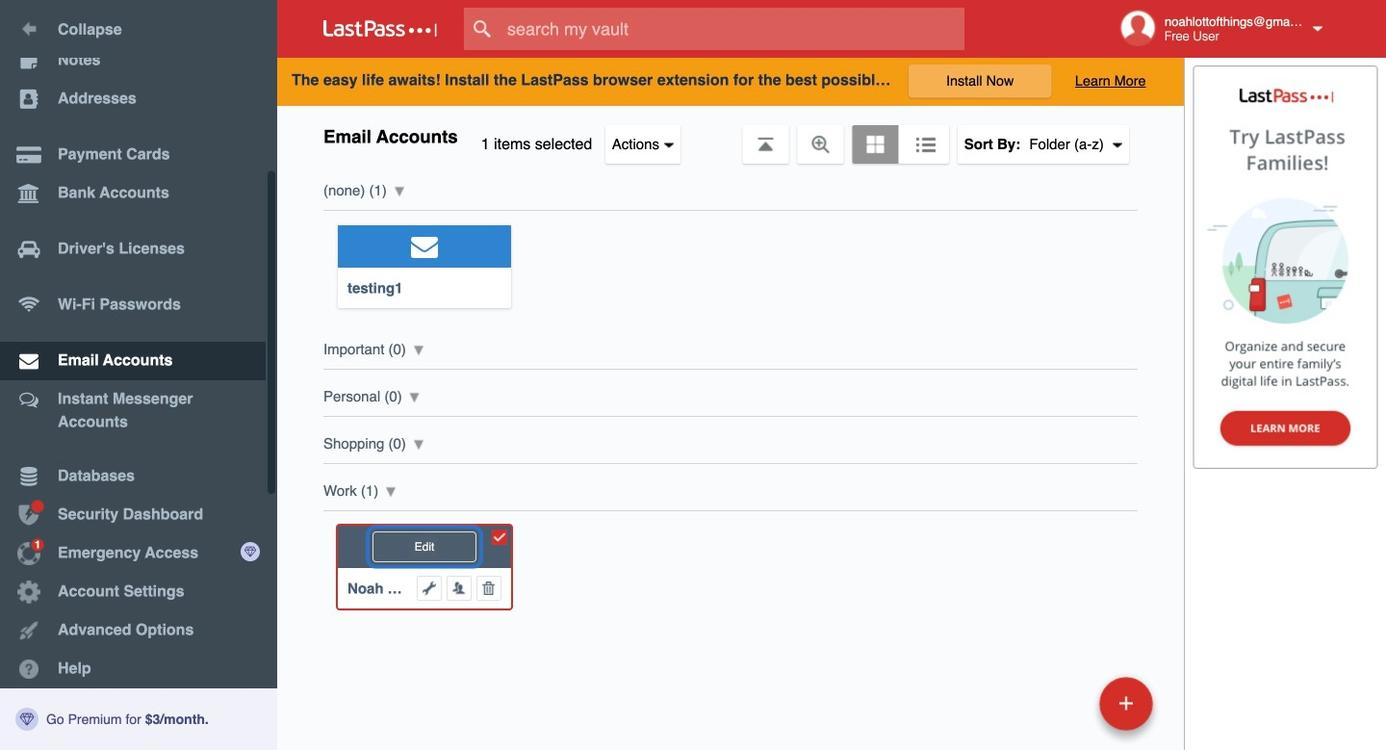 Task type: describe. For each thing, give the bounding box(es) containing it.
search my vault text field
[[464, 8, 1002, 50]]

new item navigation
[[1093, 671, 1165, 750]]

new item image
[[1120, 697, 1133, 710]]

lastpass image
[[324, 20, 437, 38]]

main navigation navigation
[[0, 0, 277, 750]]



Task type: locate. For each thing, give the bounding box(es) containing it.
vault options navigation
[[277, 106, 1184, 164]]

Search search field
[[464, 8, 1002, 50]]



Task type: vqa. For each thing, say whether or not it's contained in the screenshot.
New item navigation
yes



